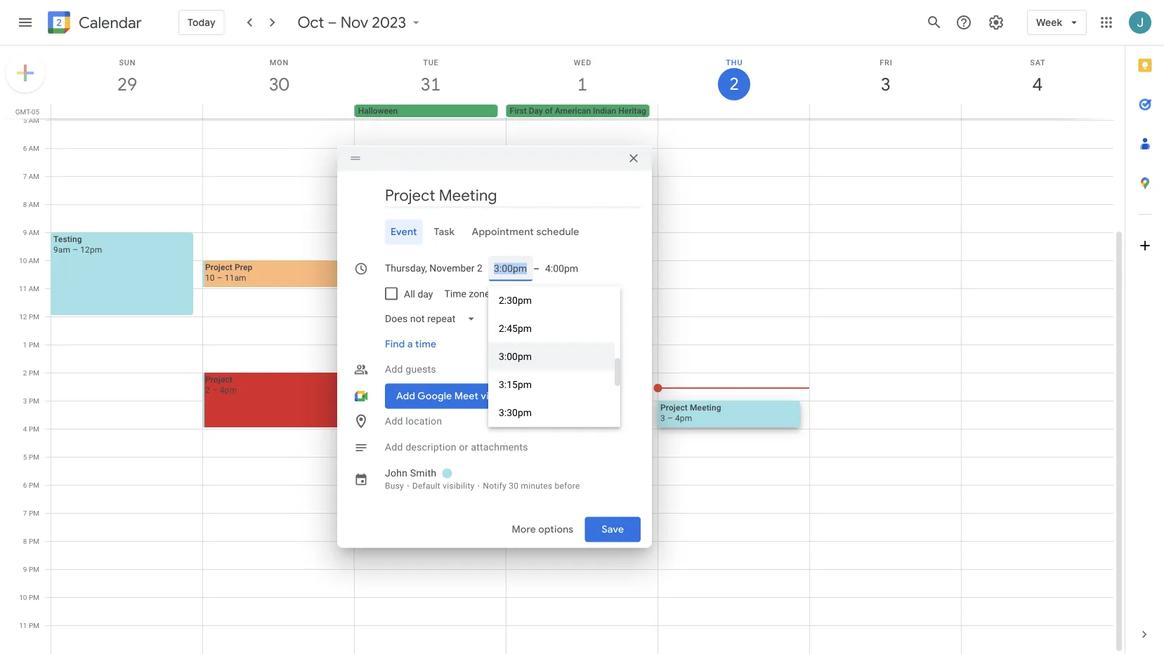 Task type: vqa. For each thing, say whether or not it's contained in the screenshot.
Project Meeting 3 – 4pm on the right
yes



Task type: locate. For each thing, give the bounding box(es) containing it.
2 vertical spatial 2
[[205, 385, 210, 395]]

0 horizontal spatial 3
[[23, 397, 27, 405]]

0 vertical spatial 4
[[1032, 73, 1042, 96]]

None field
[[379, 307, 487, 332]]

default
[[412, 482, 441, 492]]

1 vertical spatial 30
[[509, 482, 519, 492]]

2 vertical spatial add
[[385, 442, 403, 454]]

10 pm from the top
[[29, 566, 39, 574]]

pm down the 1 pm
[[29, 369, 39, 377]]

7
[[23, 172, 27, 181], [23, 509, 27, 518]]

2:30pm option
[[488, 287, 615, 315]]

29
[[116, 73, 136, 96]]

am down 9 am
[[29, 256, 39, 265]]

0 horizontal spatial 2
[[23, 369, 27, 377]]

10 up 11 pm
[[19, 594, 27, 602]]

tue 31
[[420, 58, 440, 96]]

0 vertical spatial 7
[[23, 172, 27, 181]]

9 for 9 pm
[[23, 566, 27, 574]]

6
[[23, 144, 27, 152], [23, 481, 27, 490]]

6 pm from the top
[[29, 453, 39, 462]]

0 horizontal spatial 4
[[23, 425, 27, 434]]

before
[[555, 482, 580, 492]]

9 pm
[[23, 566, 39, 574]]

7 for 7 am
[[23, 172, 27, 181]]

3 inside the project meeting 3 – 4pm
[[661, 414, 665, 423]]

11
[[19, 285, 27, 293], [19, 622, 27, 630]]

0 vertical spatial 9
[[23, 228, 27, 237]]

5 for 5 am
[[23, 116, 27, 124]]

3 link
[[870, 68, 902, 100]]

smith
[[410, 468, 437, 480]]

0 vertical spatial 5
[[23, 116, 27, 124]]

am up 8 am on the left
[[29, 172, 39, 181]]

2 9 from the top
[[23, 566, 27, 574]]

notify
[[483, 482, 507, 492]]

8 am
[[23, 200, 39, 209]]

appointment
[[472, 226, 534, 239]]

1 add from the top
[[385, 364, 403, 376]]

Add title text field
[[385, 185, 641, 206]]

add left location
[[385, 416, 403, 428]]

4 down the 3 pm
[[23, 425, 27, 434]]

pm for 5 pm
[[29, 453, 39, 462]]

today
[[188, 16, 216, 29]]

9 pm from the top
[[29, 538, 39, 546]]

am for 7 am
[[29, 172, 39, 181]]

6 for 6 am
[[23, 144, 27, 152]]

0 vertical spatial project
[[205, 262, 233, 272]]

– inside project prep 10 – 11am
[[217, 273, 223, 283]]

am up 12 pm
[[29, 285, 39, 293]]

11 am
[[19, 285, 39, 293]]

2 add from the top
[[385, 416, 403, 428]]

2 inside thu 2
[[729, 73, 738, 95]]

to element
[[533, 263, 540, 275]]

2 vertical spatial project
[[661, 403, 688, 413]]

1 horizontal spatial tab list
[[1126, 46, 1164, 616]]

tab list containing event
[[349, 220, 641, 245]]

Start date text field
[[385, 260, 483, 277]]

0 horizontal spatial 1
[[23, 341, 27, 349]]

cell
[[51, 105, 203, 119], [203, 105, 355, 119], [658, 105, 810, 119], [810, 105, 961, 119], [961, 105, 1113, 119]]

6 down 5 pm
[[23, 481, 27, 490]]

7 up 8 pm
[[23, 509, 27, 518]]

1 vertical spatial 1
[[23, 341, 27, 349]]

6 pm
[[23, 481, 39, 490]]

4pm inside the project meeting 3 – 4pm
[[675, 414, 692, 423]]

1 pm
[[23, 341, 39, 349]]

add location
[[385, 416, 442, 428]]

project
[[205, 262, 233, 272], [205, 375, 233, 385], [661, 403, 688, 413]]

pm for 11 pm
[[29, 622, 39, 630]]

1 vertical spatial 9
[[23, 566, 27, 574]]

halloween button
[[355, 105, 498, 117]]

5 am
[[23, 116, 39, 124]]

1 horizontal spatial 1
[[577, 73, 587, 96]]

10 left the 11am
[[205, 273, 215, 283]]

4 pm
[[23, 425, 39, 434]]

1 7 from the top
[[23, 172, 27, 181]]

0 vertical spatial add
[[385, 364, 403, 376]]

1 vertical spatial 8
[[23, 538, 27, 546]]

pm
[[29, 313, 39, 321], [29, 341, 39, 349], [29, 369, 39, 377], [29, 397, 39, 405], [29, 425, 39, 434], [29, 453, 39, 462], [29, 481, 39, 490], [29, 509, 39, 518], [29, 538, 39, 546], [29, 566, 39, 574], [29, 594, 39, 602], [29, 622, 39, 630]]

am for 6 am
[[29, 144, 39, 152]]

5 left 05
[[23, 116, 27, 124]]

8 for 8 pm
[[23, 538, 27, 546]]

4
[[1032, 73, 1042, 96], [23, 425, 27, 434]]

pm for 7 pm
[[29, 509, 39, 518]]

pm right 12
[[29, 313, 39, 321]]

7 pm from the top
[[29, 481, 39, 490]]

cell down 2 "link"
[[658, 105, 810, 119]]

pm down 9 pm
[[29, 594, 39, 602]]

cell down 3 link
[[810, 105, 961, 119]]

1 vertical spatial 5
[[23, 453, 27, 462]]

1 vertical spatial 10
[[205, 273, 215, 283]]

1 vertical spatial 11
[[19, 622, 27, 630]]

10
[[19, 256, 27, 265], [205, 273, 215, 283], [19, 594, 27, 602]]

event
[[391, 226, 417, 239]]

prep
[[235, 262, 253, 272]]

1 down 12
[[23, 341, 27, 349]]

8 up 9 am
[[23, 200, 27, 209]]

05
[[31, 108, 39, 116]]

3 inside the fri 3
[[880, 73, 890, 96]]

find a time
[[385, 338, 437, 351]]

mon 30
[[268, 58, 289, 96]]

9 up 10 am
[[23, 228, 27, 237]]

or
[[459, 442, 468, 454]]

1 horizontal spatial 4
[[1032, 73, 1042, 96]]

2 for project 2 – 4pm
[[205, 385, 210, 395]]

30 down mon
[[268, 73, 288, 96]]

5 pm from the top
[[29, 425, 39, 434]]

main drawer image
[[17, 14, 34, 31]]

cell down 30 link
[[203, 105, 355, 119]]

29 link
[[111, 68, 143, 100]]

am down 8 am on the left
[[29, 228, 39, 237]]

9 up 10 pm
[[23, 566, 27, 574]]

– inside testing 9am – 12pm
[[72, 245, 78, 255]]

0 horizontal spatial tab list
[[349, 220, 641, 245]]

cell down 29 link
[[51, 105, 203, 119]]

0 vertical spatial 10
[[19, 256, 27, 265]]

2 for thu 2
[[729, 73, 738, 95]]

7 up 8 am on the left
[[23, 172, 27, 181]]

0 vertical spatial 8
[[23, 200, 27, 209]]

11 up 12
[[19, 285, 27, 293]]

2:30pm
[[499, 295, 532, 307]]

11 for 11 pm
[[19, 622, 27, 630]]

30
[[268, 73, 288, 96], [509, 482, 519, 492]]

visibility
[[443, 482, 475, 492]]

2 8 from the top
[[23, 538, 27, 546]]

0 vertical spatial 30
[[268, 73, 288, 96]]

am up 7 am
[[29, 144, 39, 152]]

4 down sat
[[1032, 73, 1042, 96]]

grid containing 29
[[0, 46, 1125, 655]]

8
[[23, 200, 27, 209], [23, 538, 27, 546]]

1 vertical spatial 7
[[23, 509, 27, 518]]

6 for 6 pm
[[23, 481, 27, 490]]

1 5 from the top
[[23, 116, 27, 124]]

settings menu image
[[988, 14, 1005, 31]]

6 down 5 am at the top of page
[[23, 144, 27, 152]]

30 inside mon 30
[[268, 73, 288, 96]]

3:15pm
[[499, 379, 532, 391]]

2 7 from the top
[[23, 509, 27, 518]]

0 horizontal spatial 30
[[268, 73, 288, 96]]

pm down the 3 pm
[[29, 425, 39, 434]]

1 vertical spatial 6
[[23, 481, 27, 490]]

8 pm from the top
[[29, 509, 39, 518]]

row inside grid
[[45, 105, 1125, 119]]

task button
[[428, 220, 461, 245]]

2 horizontal spatial 3
[[880, 73, 890, 96]]

31
[[420, 73, 440, 96]]

3 am from the top
[[29, 172, 39, 181]]

find a time button
[[379, 332, 442, 357]]

8 down 7 pm
[[23, 538, 27, 546]]

fri
[[880, 58, 893, 67]]

1 horizontal spatial 4pm
[[675, 414, 692, 423]]

5 for 5 pm
[[23, 453, 27, 462]]

1 11 from the top
[[19, 285, 27, 293]]

grid
[[0, 46, 1125, 655]]

am up 9 am
[[29, 200, 39, 209]]

7 for 7 pm
[[23, 509, 27, 518]]

add inside add guests dropdown button
[[385, 364, 403, 376]]

1 horizontal spatial 30
[[509, 482, 519, 492]]

1 horizontal spatial 2
[[205, 385, 210, 395]]

2 horizontal spatial 2
[[729, 73, 738, 95]]

all
[[404, 288, 415, 300]]

project inside the project meeting 3 – 4pm
[[661, 403, 688, 413]]

2 inside project 2 – 4pm
[[205, 385, 210, 395]]

4 am from the top
[[29, 200, 39, 209]]

2 pm from the top
[[29, 341, 39, 349]]

1 horizontal spatial 3
[[661, 414, 665, 423]]

row containing halloween
[[45, 105, 1125, 119]]

oct
[[298, 13, 324, 32]]

project inside project 2 – 4pm
[[205, 375, 233, 385]]

4 pm from the top
[[29, 397, 39, 405]]

4pm
[[220, 385, 237, 395], [675, 414, 692, 423]]

testing 9am – 12pm
[[53, 234, 102, 255]]

1 vertical spatial 2
[[23, 369, 27, 377]]

pm up the 2 pm at the left bottom
[[29, 341, 39, 349]]

1 vertical spatial 4pm
[[675, 414, 692, 423]]

31 link
[[415, 68, 447, 100]]

12
[[19, 313, 27, 321]]

pm down 7 pm
[[29, 538, 39, 546]]

calendar
[[79, 13, 142, 33]]

attachments
[[471, 442, 528, 454]]

9am
[[53, 245, 70, 255]]

3 add from the top
[[385, 442, 403, 454]]

1 8 from the top
[[23, 200, 27, 209]]

9 for 9 am
[[23, 228, 27, 237]]

time zone button
[[439, 281, 496, 307]]

pm for 1 pm
[[29, 341, 39, 349]]

0 vertical spatial 4pm
[[220, 385, 237, 395]]

0 vertical spatial 11
[[19, 285, 27, 293]]

1 inside wed 1
[[577, 73, 587, 96]]

5
[[23, 116, 27, 124], [23, 453, 27, 462]]

6 am from the top
[[29, 256, 39, 265]]

0 vertical spatial 3
[[880, 73, 890, 96]]

6 am
[[23, 144, 39, 152]]

10 for 10 am
[[19, 256, 27, 265]]

project inside project prep 10 – 11am
[[205, 262, 233, 272]]

tab list
[[1126, 46, 1164, 616], [349, 220, 641, 245]]

2 6 from the top
[[23, 481, 27, 490]]

1 pm from the top
[[29, 313, 39, 321]]

wed 1
[[574, 58, 592, 96]]

minutes
[[521, 482, 553, 492]]

guests
[[406, 364, 436, 376]]

0 vertical spatial 1
[[577, 73, 587, 96]]

30 for mon 30
[[268, 73, 288, 96]]

pm down 10 pm
[[29, 622, 39, 630]]

12 pm from the top
[[29, 622, 39, 630]]

3 cell from the left
[[658, 105, 810, 119]]

halloween
[[358, 106, 398, 116]]

row
[[45, 105, 1125, 119]]

add down find
[[385, 364, 403, 376]]

pm up 8 pm
[[29, 509, 39, 518]]

start time list box
[[488, 287, 621, 428]]

2 vertical spatial 10
[[19, 594, 27, 602]]

7 am from the top
[[29, 285, 39, 293]]

1 6 from the top
[[23, 144, 27, 152]]

mon
[[270, 58, 289, 67]]

pm down the 2 pm at the left bottom
[[29, 397, 39, 405]]

3:15pm option
[[488, 371, 615, 400]]

project meeting 3 – 4pm
[[661, 403, 721, 423]]

1 vertical spatial project
[[205, 375, 233, 385]]

2:45pm
[[499, 323, 532, 335]]

calendar element
[[45, 8, 142, 39]]

1 down the wed
[[577, 73, 587, 96]]

project for 10
[[205, 262, 233, 272]]

1 link
[[566, 68, 599, 100]]

0 vertical spatial 6
[[23, 144, 27, 152]]

3:00pm
[[499, 351, 532, 363]]

pm for 8 pm
[[29, 538, 39, 546]]

pm for 9 pm
[[29, 566, 39, 574]]

pm down 8 pm
[[29, 566, 39, 574]]

cell down 4 link
[[961, 105, 1113, 119]]

3:30pm
[[499, 408, 532, 419]]

2 am from the top
[[29, 144, 39, 152]]

2 link
[[718, 68, 751, 100]]

0 vertical spatial 2
[[729, 73, 738, 95]]

10 up 11 am
[[19, 256, 27, 265]]

add up john
[[385, 442, 403, 454]]

am up 6 am
[[29, 116, 39, 124]]

– inside the project meeting 3 – 4pm
[[668, 414, 673, 423]]

wed
[[574, 58, 592, 67]]

2 5 from the top
[[23, 453, 27, 462]]

30 right notify
[[509, 482, 519, 492]]

2
[[729, 73, 738, 95], [23, 369, 27, 377], [205, 385, 210, 395]]

5 am from the top
[[29, 228, 39, 237]]

10 pm
[[19, 594, 39, 602]]

default visibility
[[412, 482, 475, 492]]

11 pm from the top
[[29, 594, 39, 602]]

2 11 from the top
[[19, 622, 27, 630]]

2:45pm option
[[488, 315, 615, 343]]

4 inside sat 4
[[1032, 73, 1042, 96]]

pm down 5 pm
[[29, 481, 39, 490]]

11 down 10 pm
[[19, 622, 27, 630]]

9 am
[[23, 228, 39, 237]]

9
[[23, 228, 27, 237], [23, 566, 27, 574]]

11 pm
[[19, 622, 39, 630]]

1 vertical spatial add
[[385, 416, 403, 428]]

pm up 6 pm
[[29, 453, 39, 462]]

3 pm from the top
[[29, 369, 39, 377]]

0 horizontal spatial 4pm
[[220, 385, 237, 395]]

1 am from the top
[[29, 116, 39, 124]]

1 9 from the top
[[23, 228, 27, 237]]

2 vertical spatial 3
[[661, 414, 665, 423]]

5 up 6 pm
[[23, 453, 27, 462]]



Task type: describe. For each thing, give the bounding box(es) containing it.
am for 5 am
[[29, 116, 39, 124]]

2 pm
[[23, 369, 39, 377]]

nov
[[341, 13, 369, 32]]

pm for 3 pm
[[29, 397, 39, 405]]

american
[[555, 106, 591, 116]]

appointment schedule button
[[466, 220, 585, 245]]

fri 3
[[880, 58, 893, 96]]

first day of american indian heritage month button
[[506, 105, 677, 117]]

1 cell from the left
[[51, 105, 203, 119]]

day
[[529, 106, 543, 116]]

add for add guests
[[385, 364, 403, 376]]

4 cell from the left
[[810, 105, 961, 119]]

add for add description or attachments
[[385, 442, 403, 454]]

tue
[[423, 58, 439, 67]]

add guests button
[[379, 357, 641, 383]]

8 pm
[[23, 538, 39, 546]]

pm for 10 pm
[[29, 594, 39, 602]]

11 for 11 am
[[19, 285, 27, 293]]

week button
[[1027, 6, 1087, 39]]

– inside project 2 – 4pm
[[212, 385, 218, 395]]

gmt-05
[[15, 108, 39, 116]]

10 for 10 pm
[[19, 594, 27, 602]]

busy
[[385, 482, 404, 492]]

1 vertical spatial 3
[[23, 397, 27, 405]]

day
[[418, 288, 433, 300]]

sat
[[1030, 58, 1046, 67]]

12 pm
[[19, 313, 39, 321]]

gmt-
[[15, 108, 31, 116]]

3:30pm option
[[488, 400, 615, 428]]

1 vertical spatial 4
[[23, 425, 27, 434]]

am for 9 am
[[29, 228, 39, 237]]

indian
[[593, 106, 616, 116]]

add guests
[[385, 364, 436, 376]]

8 for 8 am
[[23, 200, 27, 209]]

7 pm
[[23, 509, 39, 518]]

4pm inside project 2 – 4pm
[[220, 385, 237, 395]]

2023
[[372, 13, 406, 32]]

2 cell from the left
[[203, 105, 355, 119]]

Start time text field
[[494, 256, 528, 281]]

month
[[653, 106, 677, 116]]

project for –
[[205, 375, 233, 385]]

time
[[444, 288, 467, 300]]

pm for 12 pm
[[29, 313, 39, 321]]

calendar heading
[[76, 13, 142, 33]]

time zone
[[444, 288, 490, 300]]

am for 11 am
[[29, 285, 39, 293]]

project 2 – 4pm
[[205, 375, 237, 395]]

oct – nov 2023 button
[[292, 13, 429, 32]]

add for add location
[[385, 416, 403, 428]]

5 pm
[[23, 453, 39, 462]]

testing
[[53, 234, 82, 244]]

project prep 10 – 11am
[[205, 262, 253, 283]]

thu 2
[[726, 58, 743, 95]]

john smith
[[385, 468, 437, 480]]

3 pm
[[23, 397, 39, 405]]

7 am
[[23, 172, 39, 181]]

zone
[[469, 288, 490, 300]]

a
[[407, 338, 413, 351]]

pm for 2 pm
[[29, 369, 39, 377]]

time
[[415, 338, 437, 351]]

location
[[406, 416, 442, 428]]

of
[[545, 106, 553, 116]]

appointment schedule
[[472, 226, 579, 239]]

pm for 6 pm
[[29, 481, 39, 490]]

description
[[406, 442, 457, 454]]

sun 29
[[116, 58, 136, 96]]

3:00pm option
[[488, 343, 615, 371]]

thu
[[726, 58, 743, 67]]

10 am
[[19, 256, 39, 265]]

event button
[[385, 220, 423, 245]]

am for 10 am
[[29, 256, 39, 265]]

heritage
[[619, 106, 651, 116]]

30 for notify 30 minutes before
[[509, 482, 519, 492]]

oct – nov 2023
[[298, 13, 406, 32]]

12pm
[[80, 245, 102, 255]]

10 inside project prep 10 – 11am
[[205, 273, 215, 283]]

task
[[434, 226, 455, 239]]

meeting
[[690, 403, 721, 413]]

first
[[510, 106, 527, 116]]

4 link
[[1022, 68, 1054, 100]]

30 link
[[263, 68, 295, 100]]

am for 8 am
[[29, 200, 39, 209]]

End time text field
[[545, 256, 579, 281]]

add description or attachments
[[385, 442, 528, 454]]

today button
[[178, 6, 225, 39]]

week
[[1037, 16, 1063, 29]]

john
[[385, 468, 408, 480]]

sun
[[119, 58, 136, 67]]

5 cell from the left
[[961, 105, 1113, 119]]

pm for 4 pm
[[29, 425, 39, 434]]

project for 3
[[661, 403, 688, 413]]



